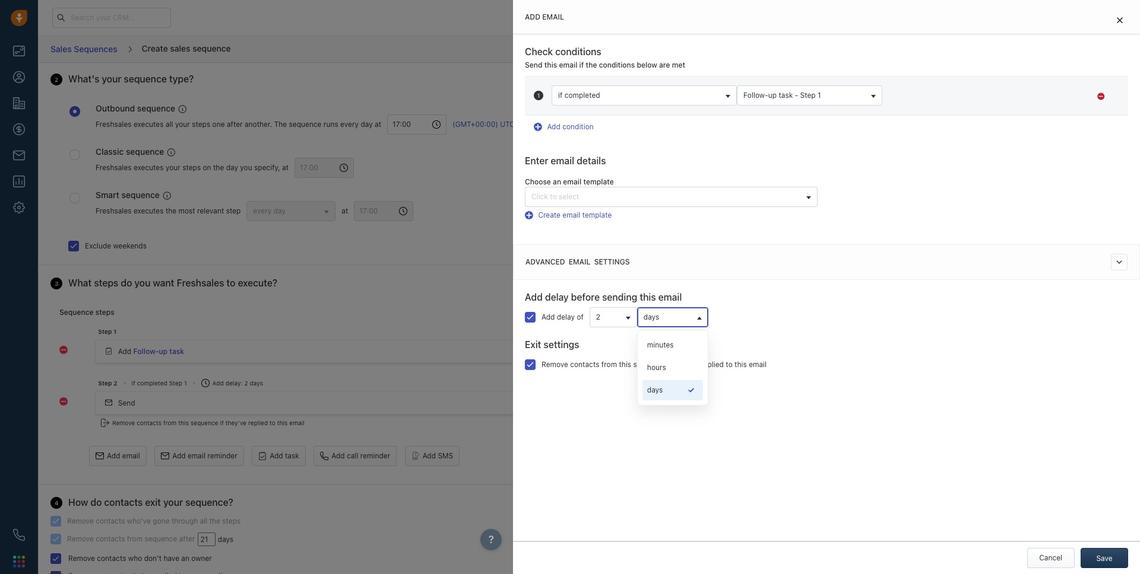 Task type: describe. For each thing, give the bounding box(es) containing it.
type?
[[169, 74, 194, 84]]

to up add task button on the left bottom
[[270, 420, 275, 427]]

create email template
[[538, 211, 612, 220]]

them
[[1060, 116, 1077, 125]]

runs
[[324, 120, 338, 129]]

days inside dropdown button
[[644, 313, 659, 322]]

freshsales right want
[[177, 278, 224, 289]]

they've inside dialog
[[674, 360, 699, 369]]

contacts inside dialog
[[570, 360, 600, 369]]

contacts left the who
[[97, 555, 126, 564]]

step 2
[[98, 380, 117, 387]]

add delay of
[[542, 313, 584, 322]]

to inside a sales sequence is a series of steps you can set up to nurture contacts in the crm. a step can be an email, task, call reminder, email reminder, or sms. once your steps are lined up, the crm executes them automatically for you.
[[1054, 96, 1061, 105]]

freshsales executes the most relevant step
[[96, 207, 241, 216]]

days down "sequence?"
[[218, 536, 234, 545]]

enter email details
[[525, 156, 606, 166]]

create email template link
[[525, 211, 612, 220]]

your inside a sales sequence is a series of steps you can set up to nurture contacts in the crm. a step can be an email, task, call reminder, email reminder, or sms. once your steps are lined up, the crm executes them automatically for you.
[[916, 116, 931, 125]]

a sales sequence is a series of steps you can set up to nurture contacts in the crm. a step can be an email, task, call reminder, email reminder, or sms. once your steps are lined up, the crm executes them automatically for you.
[[877, 96, 1126, 135]]

the left most
[[166, 207, 177, 216]]

before
[[571, 292, 600, 303]]

if right hours
[[668, 360, 672, 369]]

of inside a sales sequence is a series of steps you can set up to nurture contacts in the crm. a step can be an email, task, call reminder, email reminder, or sms. once your steps are lined up, the crm executes them automatically for you.
[[974, 96, 980, 105]]

1 vertical spatial day
[[226, 163, 238, 172]]

choose an email template
[[525, 178, 614, 187]]

the down "sequence?"
[[209, 517, 220, 526]]

save button
[[1081, 549, 1129, 569]]

contacts up remove contacts from sequence after
[[96, 517, 125, 526]]

send inside check conditions send this email if the conditions below are met
[[525, 61, 543, 69]]

(gmt+00:00) utc link
[[453, 120, 515, 130]]

Search your CRM... text field
[[52, 7, 171, 28]]

cancel button
[[1027, 549, 1075, 569]]

-
[[795, 91, 798, 100]]

exit settings
[[525, 340, 579, 350]]

the right on at the left
[[213, 163, 224, 172]]

contacts up who've
[[104, 498, 143, 509]]

2 left if completed step 1
[[114, 380, 117, 387]]

follow-up task link
[[133, 347, 184, 356]]

add email inside dialog
[[525, 12, 564, 21]]

1 vertical spatial 1
[[114, 328, 117, 335]]

sequence
[[59, 308, 94, 317]]

who've
[[127, 517, 151, 526]]

if completed button
[[552, 86, 737, 106]]

2 horizontal spatial from
[[602, 360, 617, 369]]

reminder for add email reminder
[[207, 452, 237, 461]]

days button
[[637, 307, 709, 328]]

1 vertical spatial all
[[200, 517, 207, 526]]

executes for smart sequence
[[134, 207, 164, 216]]

you inside a sales sequence is a series of steps you can set up to nurture contacts in the crm. a step can be an email, task, call reminder, email reminder, or sms. once your steps are lined up, the crm executes them automatically for you.
[[1003, 96, 1015, 105]]

sales sequences
[[50, 44, 117, 54]]

once
[[897, 116, 914, 125]]

1 vertical spatial task
[[170, 347, 184, 356]]

remove contacts from sequence after
[[67, 535, 195, 544]]

executes for classic sequence
[[134, 163, 164, 172]]

add sms
[[423, 452, 453, 461]]

on
[[203, 163, 211, 172]]

owner
[[191, 555, 212, 564]]

sms
[[438, 452, 453, 461]]

steps down be on the right top of page
[[933, 116, 952, 125]]

0 vertical spatial conditions
[[556, 46, 602, 57]]

2 right :
[[244, 380, 248, 387]]

hours option
[[643, 358, 703, 378]]

don't
[[144, 555, 162, 564]]

outbound
[[96, 103, 135, 113]]

0 horizontal spatial follow-
[[133, 347, 159, 356]]

sequence down minutes
[[634, 360, 666, 369]]

1 vertical spatial template
[[582, 211, 612, 220]]

4
[[55, 500, 59, 507]]

smart sequence
[[96, 190, 160, 200]]

1 horizontal spatial from
[[163, 420, 177, 427]]

call inside button
[[347, 452, 358, 461]]

every day
[[253, 206, 286, 215]]

minutes
[[647, 341, 674, 350]]

up inside button
[[768, 91, 777, 100]]

freshsales for smart
[[96, 207, 132, 216]]

are inside check conditions send this email if the conditions below are met
[[659, 61, 670, 69]]

weekends
[[113, 241, 147, 250]]

add condition
[[547, 122, 594, 131]]

specify,
[[254, 163, 280, 172]]

add email reminder button
[[155, 447, 244, 467]]

remove contacts who don't have an owner
[[68, 555, 212, 564]]

have
[[164, 555, 179, 564]]

classic
[[96, 147, 124, 157]]

choose
[[525, 178, 551, 187]]

met
[[672, 61, 685, 69]]

details
[[577, 156, 606, 166]]

nurture
[[1063, 96, 1087, 105]]

0 horizontal spatial you
[[134, 278, 151, 289]]

crm
[[1010, 116, 1026, 125]]

be
[[948, 106, 956, 115]]

steps down "sequence?"
[[222, 517, 241, 526]]

sales for a
[[884, 96, 901, 105]]

1 vertical spatial conditions
[[599, 61, 635, 69]]

exit
[[525, 340, 541, 350]]

add email inside button
[[107, 452, 140, 461]]

want
[[153, 278, 174, 289]]

condition
[[563, 122, 594, 131]]

click
[[532, 193, 548, 202]]

set
[[1031, 96, 1041, 105]]

dialog containing check conditions
[[513, 0, 1140, 575]]

series
[[951, 96, 972, 105]]

lined
[[966, 116, 982, 125]]

add inside button
[[107, 452, 120, 461]]

reminder for add call reminder
[[360, 452, 390, 461]]

days inside option
[[647, 386, 663, 395]]

freshworks switcher image
[[13, 556, 25, 568]]

if right 'step 2'
[[132, 380, 135, 387]]

add delay before sending this email
[[525, 292, 682, 303]]

crm.
[[890, 106, 908, 115]]

the down task,
[[997, 116, 1008, 125]]

what for what are sales sequences?
[[877, 75, 898, 86]]

sequence down the gone
[[145, 535, 177, 544]]

(gmt+00:00)
[[453, 120, 498, 129]]

email inside button
[[188, 452, 205, 461]]

in
[[1120, 96, 1126, 105]]

1 vertical spatial send
[[118, 399, 135, 408]]

create sales sequence
[[142, 43, 231, 53]]

exclude
[[85, 241, 111, 250]]

0 horizontal spatial at
[[282, 163, 289, 172]]

what's
[[68, 74, 99, 84]]

0 vertical spatial template
[[584, 178, 614, 187]]

create for create sales sequence
[[142, 43, 168, 53]]

add condition link
[[534, 114, 594, 131]]

add follow-up task
[[118, 347, 184, 356]]

sequence up outbound sequence
[[124, 74, 167, 84]]

1 horizontal spatial are
[[900, 75, 913, 86]]

advanced email settings
[[526, 258, 630, 267]]

0 vertical spatial all
[[166, 120, 173, 129]]

contacts up remove contacts who don't have an owner
[[96, 535, 125, 544]]

settings
[[594, 258, 630, 267]]

through
[[172, 517, 198, 526]]

sales for create
[[170, 43, 190, 53]]

every inside button
[[253, 206, 272, 215]]

1 horizontal spatial do
[[121, 278, 132, 289]]

steps up sequence steps
[[94, 278, 118, 289]]

1 horizontal spatial 1
[[184, 380, 187, 387]]

the up sms.
[[877, 106, 888, 115]]

completed for if completed step 1
[[137, 380, 167, 387]]

this inside check conditions send this email if the conditions below are met
[[545, 61, 557, 69]]

contacts down if completed step 1
[[137, 420, 162, 427]]

add call reminder
[[332, 452, 390, 461]]

most
[[179, 207, 195, 216]]

click to select button
[[525, 187, 818, 208]]

minutes option
[[643, 335, 703, 356]]

1 vertical spatial they've
[[226, 420, 247, 427]]

<span class=" ">sales reps can use this for weekly check-ins with leads and to run renewal campaigns e.g. renewing a contract</span> image
[[167, 148, 175, 157]]

to right "hours" option
[[726, 360, 733, 369]]

follow- inside 'follow-up task - step 1' button
[[744, 91, 768, 100]]

if up add email reminder
[[220, 420, 224, 427]]

1 reminder, from the left
[[1022, 106, 1054, 115]]

sequence left <span class=" ">sales reps can use this for traditional drip campaigns e.g. reengaging with cold prospects</span> image
[[137, 103, 175, 113]]

for
[[877, 127, 887, 135]]

your down <span class=" ">sales reps can use this for weekly check-ins with leads and to run renewal campaigns e.g. renewing a contract</span> icon
[[166, 163, 180, 172]]

1 inside 'follow-up task - step 1' button
[[818, 91, 821, 100]]

days right :
[[250, 380, 263, 387]]

below
[[637, 61, 657, 69]]

the inside check conditions send this email if the conditions below are met
[[586, 61, 597, 69]]

contacts inside a sales sequence is a series of steps you can set up to nurture contacts in the crm. a step can be an email, task, call reminder, email reminder, or sms. once your steps are lined up, the crm executes them automatically for you.
[[1089, 96, 1118, 105]]

your down <span class=" ">sales reps can use this for traditional drip campaigns e.g. reengaging with cold prospects</span> image
[[175, 120, 190, 129]]

follow-up task - step 1 button
[[737, 86, 883, 106]]

add email button
[[89, 447, 147, 467]]

2 button
[[590, 307, 637, 328]]

steps left one
[[192, 120, 210, 129]]

advanced
[[526, 258, 565, 267]]

sms.
[[877, 116, 895, 125]]

smart
[[96, 190, 119, 200]]

sequence left <span class=" ">sales reps can use this for prospecting and account-based selling e.g. following up with event attendees</span> image
[[121, 190, 160, 200]]

your right exit at the left bottom of page
[[163, 498, 183, 509]]

sequence right the
[[289, 120, 322, 129]]

add sms button
[[405, 447, 460, 467]]

0 vertical spatial after
[[227, 120, 243, 129]]

2 vertical spatial from
[[127, 535, 143, 544]]



Task type: vqa. For each thing, say whether or not it's contained in the screenshot.
topmost MORE
no



Task type: locate. For each thing, give the bounding box(es) containing it.
step right "-"
[[800, 91, 816, 100]]

freshsales down outbound
[[96, 120, 132, 129]]

step 1
[[98, 328, 117, 335]]

execute?
[[238, 278, 277, 289]]

contacts up the or
[[1089, 96, 1118, 105]]

freshsales for classic
[[96, 163, 132, 172]]

reminder up "sequence?"
[[207, 452, 237, 461]]

you left specify,
[[240, 163, 252, 172]]

after
[[227, 120, 243, 129], [179, 535, 195, 544]]

1 vertical spatial step
[[226, 207, 241, 216]]

replied down minutes option
[[701, 360, 724, 369]]

add inside "link"
[[547, 122, 561, 131]]

template down choose an email template
[[582, 211, 612, 220]]

of down before
[[577, 313, 584, 322]]

0 vertical spatial task
[[779, 91, 793, 100]]

email inside a sales sequence is a series of steps you can set up to nurture contacts in the crm. a step can be an email, task, call reminder, email reminder, or sms. once your steps are lined up, the crm executes them automatically for you.
[[1056, 106, 1073, 115]]

an right have
[[181, 555, 189, 564]]

minus filled image
[[1098, 92, 1105, 101]]

step down 'follow-up task' link
[[169, 380, 182, 387]]

executes down outbound sequence
[[134, 120, 164, 129]]

2 horizontal spatial sales
[[915, 75, 935, 86]]

add email
[[525, 12, 564, 21], [107, 452, 140, 461]]

phone element
[[7, 524, 31, 548]]

0 vertical spatial can
[[1017, 96, 1029, 105]]

your right what's
[[102, 74, 121, 84]]

if completed step 1
[[132, 380, 187, 387]]

completed inside button
[[565, 91, 600, 100]]

sales inside a sales sequence is a series of steps you can set up to nurture contacts in the crm. a step can be an email, task, call reminder, email reminder, or sms. once your steps are lined up, the crm executes them automatically for you.
[[884, 96, 901, 105]]

are down be on the right top of page
[[954, 116, 964, 125]]

0 vertical spatial from
[[602, 360, 617, 369]]

1 horizontal spatial they've
[[674, 360, 699, 369]]

can left set
[[1017, 96, 1029, 105]]

1 vertical spatial call
[[347, 452, 358, 461]]

task inside dialog
[[779, 91, 793, 100]]

day right on at the left
[[226, 163, 238, 172]]

list box
[[643, 335, 703, 401]]

steps up step 1
[[95, 308, 114, 317]]

executes for outbound sequence
[[134, 120, 164, 129]]

utc
[[500, 120, 515, 129]]

0 vertical spatial follow-
[[744, 91, 768, 100]]

1 vertical spatial at
[[282, 163, 289, 172]]

0 horizontal spatial remove contacts from this sequence if they've replied to this email
[[112, 420, 305, 427]]

send down check
[[525, 61, 543, 69]]

one
[[212, 120, 225, 129]]

sequence steps
[[59, 308, 114, 317]]

what steps do you want freshsales to execute?
[[68, 278, 277, 289]]

sales up type?
[[170, 43, 190, 53]]

step inside button
[[800, 91, 816, 100]]

0 vertical spatial a
[[877, 96, 882, 105]]

None text field
[[198, 533, 216, 547]]

0 horizontal spatial are
[[659, 61, 670, 69]]

email
[[569, 258, 591, 267]]

cancel
[[1040, 554, 1063, 563]]

2 inside button
[[596, 313, 601, 322]]

0 horizontal spatial do
[[90, 498, 102, 509]]

sales
[[50, 44, 72, 54]]

1 horizontal spatial remove contacts from this sequence if they've replied to this email
[[542, 360, 767, 369]]

remove
[[542, 360, 568, 369], [112, 420, 135, 427], [67, 517, 94, 526], [67, 535, 94, 544], [68, 555, 95, 564]]

do left want
[[121, 278, 132, 289]]

step down sequence steps
[[98, 328, 112, 335]]

2 vertical spatial are
[[954, 116, 964, 125]]

1 vertical spatial do
[[90, 498, 102, 509]]

remove contacts from this sequence if they've replied to this email down minutes
[[542, 360, 767, 369]]

sequence left <span class=" ">sales reps can use this for weekly check-ins with leads and to run renewal campaigns e.g. renewing a contract</span> icon
[[126, 147, 164, 157]]

0 vertical spatial create
[[142, 43, 168, 53]]

every right runs
[[340, 120, 359, 129]]

0 vertical spatial add email
[[525, 12, 564, 21]]

days
[[644, 313, 659, 322], [250, 380, 263, 387], [647, 386, 663, 395], [218, 536, 234, 545]]

create up "what's your sequence type?"
[[142, 43, 168, 53]]

do right how
[[90, 498, 102, 509]]

all right through
[[200, 517, 207, 526]]

1 horizontal spatial can
[[1017, 96, 1029, 105]]

sales left sequences?
[[915, 75, 935, 86]]

your right once
[[916, 116, 931, 125]]

step down step 1
[[98, 380, 112, 387]]

2 reminder from the left
[[360, 452, 390, 461]]

<span class=" ">sales reps can use this for prospecting and account-based selling e.g. following up with event attendees</span> image
[[163, 192, 171, 200]]

1 vertical spatial add email
[[107, 452, 140, 461]]

check conditions send this email if the conditions below are met
[[525, 46, 685, 69]]

at right specify,
[[282, 163, 289, 172]]

add call reminder button
[[314, 447, 397, 467]]

create
[[142, 43, 168, 53], [538, 211, 561, 220]]

0 horizontal spatial reminder
[[207, 452, 237, 461]]

0 horizontal spatial day
[[226, 163, 238, 172]]

0 horizontal spatial after
[[179, 535, 195, 544]]

sequence up type?
[[193, 43, 231, 53]]

0 horizontal spatial can
[[934, 106, 946, 115]]

0 vertical spatial sales
[[170, 43, 190, 53]]

step right relevant
[[226, 207, 241, 216]]

1 horizontal spatial follow-
[[744, 91, 768, 100]]

(gmt+00:00) utc
[[453, 120, 515, 129]]

close image
[[1117, 17, 1123, 24]]

reminder
[[207, 452, 237, 461], [360, 452, 390, 461]]

days down hours
[[647, 386, 663, 395]]

to left 'execute?'
[[227, 278, 236, 289]]

how
[[68, 498, 88, 509]]

1 horizontal spatial every
[[340, 120, 359, 129]]

the
[[274, 120, 287, 129]]

what are sales sequences?
[[877, 75, 984, 86]]

1 horizontal spatial reminder,
[[1075, 106, 1107, 115]]

reminder inside 'add email reminder' button
[[207, 452, 237, 461]]

are left the met on the right of the page
[[659, 61, 670, 69]]

replied inside dialog
[[701, 360, 724, 369]]

2 horizontal spatial day
[[361, 120, 373, 129]]

executes down <span class=" ">sales reps can use this for prospecting and account-based selling e.g. following up with event attendees</span> image
[[134, 207, 164, 216]]

1 down 'follow-up task' link
[[184, 380, 187, 387]]

sequences?
[[937, 75, 984, 86]]

day
[[361, 120, 373, 129], [226, 163, 238, 172], [274, 206, 286, 215]]

all
[[166, 120, 173, 129], [200, 517, 207, 526]]

executes down set
[[1028, 116, 1058, 125]]

1 horizontal spatial day
[[274, 206, 286, 215]]

save
[[1097, 555, 1113, 564]]

1 horizontal spatial replied
[[701, 360, 724, 369]]

2 reminder, from the left
[[1075, 106, 1107, 115]]

up left "-"
[[768, 91, 777, 100]]

reminder, down set
[[1022, 106, 1054, 115]]

sequence
[[193, 43, 231, 53], [124, 74, 167, 84], [903, 96, 936, 105], [137, 103, 175, 113], [289, 120, 322, 129], [126, 147, 164, 157], [121, 190, 160, 200], [634, 360, 666, 369], [191, 420, 218, 427], [145, 535, 177, 544]]

0 vertical spatial completed
[[565, 91, 600, 100]]

template down details
[[584, 178, 614, 187]]

if up "add condition" "link"
[[558, 91, 563, 100]]

all up <span class=" ">sales reps can use this for weekly check-ins with leads and to run renewal campaigns e.g. renewing a contract</span> icon
[[166, 120, 173, 129]]

days up minutes
[[644, 313, 659, 322]]

1 horizontal spatial step
[[917, 106, 932, 115]]

task,
[[990, 106, 1007, 115]]

are up crm.
[[900, 75, 913, 86]]

day down specify,
[[274, 206, 286, 215]]

0 horizontal spatial an
[[181, 555, 189, 564]]

add email reminder
[[172, 452, 237, 461]]

from down who've
[[127, 535, 143, 544]]

0 horizontal spatial a
[[877, 96, 882, 105]]

sequence?
[[185, 498, 233, 509]]

freshsales for outbound
[[96, 120, 132, 129]]

1 vertical spatial can
[[934, 106, 946, 115]]

0 vertical spatial step
[[917, 106, 932, 115]]

exit
[[145, 498, 161, 509]]

1
[[818, 91, 821, 100], [114, 328, 117, 335], [184, 380, 187, 387]]

sales
[[170, 43, 190, 53], [915, 75, 935, 86], [884, 96, 901, 105]]

every
[[340, 120, 359, 129], [253, 206, 272, 215]]

task
[[779, 91, 793, 100], [170, 347, 184, 356], [285, 452, 299, 461]]

0 vertical spatial call
[[1009, 106, 1020, 115]]

exclude weekends
[[85, 241, 147, 250]]

freshsales executes all your steps one after another. the sequence runs every day at
[[96, 120, 381, 129]]

delay
[[545, 292, 569, 303], [557, 313, 575, 322], [226, 380, 241, 387]]

2 vertical spatial sales
[[884, 96, 901, 105]]

you up task,
[[1003, 96, 1015, 105]]

<span class=" ">sales reps can use this for traditional drip campaigns e.g. reengaging with cold prospects</span> image
[[178, 105, 187, 113]]

conditions left below on the right of the page
[[599, 61, 635, 69]]

0 horizontal spatial of
[[577, 313, 584, 322]]

1 vertical spatial replied
[[248, 420, 268, 427]]

do
[[121, 278, 132, 289], [90, 498, 102, 509]]

you.
[[889, 127, 903, 135]]

1 horizontal spatial task
[[285, 452, 299, 461]]

0 vertical spatial remove contacts from this sequence if they've replied to this email
[[542, 360, 767, 369]]

1 vertical spatial every
[[253, 206, 272, 215]]

if completed
[[558, 91, 600, 100]]

follow-up task - step 1
[[744, 91, 821, 100]]

list box containing minutes
[[643, 335, 703, 401]]

to inside button
[[550, 193, 557, 202]]

add task button
[[252, 447, 306, 467]]

2 horizontal spatial are
[[954, 116, 964, 125]]

2 horizontal spatial an
[[958, 106, 966, 115]]

0 vertical spatial they've
[[674, 360, 699, 369]]

0 horizontal spatial sales
[[170, 43, 190, 53]]

0 vertical spatial do
[[121, 278, 132, 289]]

1 right "-"
[[818, 91, 821, 100]]

1 reminder from the left
[[207, 452, 237, 461]]

step
[[800, 91, 816, 100], [98, 328, 112, 335], [169, 380, 182, 387], [98, 380, 112, 387]]

enter
[[525, 156, 549, 166]]

the up if completed
[[586, 61, 597, 69]]

2 vertical spatial at
[[342, 207, 348, 216]]

a
[[877, 96, 882, 105], [910, 106, 915, 115]]

at right every day button
[[342, 207, 348, 216]]

1 vertical spatial after
[[179, 535, 195, 544]]

1 vertical spatial what
[[68, 278, 92, 289]]

0 vertical spatial of
[[974, 96, 980, 105]]

settings
[[544, 340, 579, 350]]

up
[[768, 91, 777, 100], [1043, 96, 1052, 105], [159, 347, 168, 356]]

1 horizontal spatial a
[[910, 106, 915, 115]]

delay for of
[[557, 313, 575, 322]]

completed up condition
[[565, 91, 600, 100]]

1 vertical spatial are
[[900, 75, 913, 86]]

if inside check conditions send this email if the conditions below are met
[[580, 61, 584, 69]]

are inside a sales sequence is a series of steps you can set up to nurture contacts in the crm. a step can be an email, task, call reminder, email reminder, or sms. once your steps are lined up, the crm executes them automatically for you.
[[954, 116, 964, 125]]

dialog
[[513, 0, 1140, 575]]

1 vertical spatial you
[[240, 163, 252, 172]]

0 horizontal spatial completed
[[137, 380, 167, 387]]

if inside button
[[558, 91, 563, 100]]

sequence up add email reminder
[[191, 420, 218, 427]]

0 vertical spatial day
[[361, 120, 373, 129]]

1 horizontal spatial sales
[[884, 96, 901, 105]]

to right click
[[550, 193, 557, 202]]

outbound sequence
[[96, 103, 175, 113]]

send down if completed step 1
[[118, 399, 135, 408]]

completed for if completed
[[565, 91, 600, 100]]

1 vertical spatial remove contacts from this sequence if they've replied to this email
[[112, 420, 305, 427]]

2 vertical spatial task
[[285, 452, 299, 461]]

1 horizontal spatial call
[[1009, 106, 1020, 115]]

0 vertical spatial every
[[340, 120, 359, 129]]

they've down minutes option
[[674, 360, 699, 369]]

0 horizontal spatial up
[[159, 347, 168, 356]]

call inside a sales sequence is a series of steps you can set up to nurture contacts in the crm. a step can be an email, task, call reminder, email reminder, or sms. once your steps are lined up, the crm executes them automatically for you.
[[1009, 106, 1020, 115]]

0 horizontal spatial reminder,
[[1022, 106, 1054, 115]]

conditions right check
[[556, 46, 602, 57]]

a up once
[[910, 106, 915, 115]]

step inside a sales sequence is a series of steps you can set up to nurture contacts in the crm. a step can be an email, task, call reminder, email reminder, or sms. once your steps are lined up, the crm executes them automatically for you.
[[917, 106, 932, 115]]

email inside button
[[122, 452, 140, 461]]

or
[[1109, 106, 1116, 115]]

sequence inside a sales sequence is a series of steps you can set up to nurture contacts in the crm. a step can be an email, task, call reminder, email reminder, or sms. once your steps are lined up, the crm executes them automatically for you.
[[903, 96, 936, 105]]

after right one
[[227, 120, 243, 129]]

follow- up if completed step 1
[[133, 347, 159, 356]]

0 vertical spatial delay
[[545, 292, 569, 303]]

classic sequence
[[96, 147, 164, 157]]

1 horizontal spatial at
[[342, 207, 348, 216]]

1 vertical spatial an
[[553, 178, 561, 187]]

a
[[946, 96, 949, 105]]

0 horizontal spatial from
[[127, 535, 143, 544]]

create for create email template
[[538, 211, 561, 220]]

what for what steps do you want freshsales to execute?
[[68, 278, 92, 289]]

freshsales
[[96, 120, 132, 129], [96, 163, 132, 172], [96, 207, 132, 216], [177, 278, 224, 289]]

are
[[659, 61, 670, 69], [900, 75, 913, 86], [954, 116, 964, 125]]

days option
[[643, 380, 703, 401]]

who
[[128, 555, 142, 564]]

after down through
[[179, 535, 195, 544]]

0 vertical spatial an
[[958, 106, 966, 115]]

2 vertical spatial day
[[274, 206, 286, 215]]

day right runs
[[361, 120, 373, 129]]

up up if completed step 1
[[159, 347, 168, 356]]

an up click to select
[[553, 178, 561, 187]]

2 horizontal spatial at
[[375, 120, 381, 129]]

1 horizontal spatial you
[[240, 163, 252, 172]]

reminder inside add call reminder button
[[360, 452, 390, 461]]

day inside button
[[274, 206, 286, 215]]

1 horizontal spatial send
[[525, 61, 543, 69]]

to left 'nurture'
[[1054, 96, 1061, 105]]

a up sms.
[[877, 96, 882, 105]]

follow- left "-"
[[744, 91, 768, 100]]

another.
[[245, 120, 272, 129]]

1 vertical spatial sales
[[915, 75, 935, 86]]

delay for :
[[226, 380, 241, 387]]

what's your sequence type?
[[68, 74, 194, 84]]

freshsales down the classic
[[96, 163, 132, 172]]

steps up task,
[[982, 96, 1001, 105]]

1 vertical spatial follow-
[[133, 347, 159, 356]]

at
[[375, 120, 381, 129], [282, 163, 289, 172], [342, 207, 348, 216]]

1 horizontal spatial of
[[974, 96, 980, 105]]

1 vertical spatial of
[[577, 313, 584, 322]]

0 vertical spatial replied
[[701, 360, 724, 369]]

what up crm.
[[877, 75, 898, 86]]

1 vertical spatial delay
[[557, 313, 575, 322]]

0 horizontal spatial every
[[253, 206, 272, 215]]

email inside check conditions send this email if the conditions below are met
[[559, 61, 578, 69]]

every day button
[[247, 201, 336, 221]]

replied
[[701, 360, 724, 369], [248, 420, 268, 427]]

completed down add follow-up task
[[137, 380, 167, 387]]

1 horizontal spatial what
[[877, 75, 898, 86]]

this
[[545, 61, 557, 69], [640, 292, 656, 303], [619, 360, 632, 369], [735, 360, 747, 369], [178, 420, 189, 427], [277, 420, 288, 427]]

0 horizontal spatial what
[[68, 278, 92, 289]]

hours
[[647, 363, 666, 372]]

from down the 2 button
[[602, 360, 617, 369]]

steps left on at the left
[[182, 163, 201, 172]]

1 horizontal spatial all
[[200, 517, 207, 526]]

remove contacts who've gone through all the steps
[[67, 517, 241, 526]]

add delay : 2 days
[[212, 380, 263, 387]]

1 horizontal spatial reminder
[[360, 452, 390, 461]]

0 vertical spatial are
[[659, 61, 670, 69]]

is
[[938, 96, 944, 105]]

1 vertical spatial a
[[910, 106, 915, 115]]

call
[[1009, 106, 1020, 115], [347, 452, 358, 461]]

an inside a sales sequence is a series of steps you can set up to nurture contacts in the crm. a step can be an email, task, call reminder, email reminder, or sms. once your steps are lined up, the crm executes them automatically for you.
[[958, 106, 966, 115]]

1 horizontal spatial an
[[553, 178, 561, 187]]

can down is
[[934, 106, 946, 115]]

email,
[[968, 106, 988, 115]]

sales up crm.
[[884, 96, 901, 105]]

create inside dialog
[[538, 211, 561, 220]]

step
[[917, 106, 932, 115], [226, 207, 241, 216]]

up inside a sales sequence is a series of steps you can set up to nurture contacts in the crm. a step can be an email, task, call reminder, email reminder, or sms. once your steps are lined up, the crm executes them automatically for you.
[[1043, 96, 1052, 105]]

at right runs
[[375, 120, 381, 129]]

executes inside a sales sequence is a series of steps you can set up to nurture contacts in the crm. a step can be an email, task, call reminder, email reminder, or sms. once your steps are lined up, the crm executes them automatically for you.
[[1028, 116, 1058, 125]]

add task
[[270, 452, 299, 461]]

phone image
[[13, 530, 25, 542]]

2 left what's
[[55, 76, 58, 83]]

delay for before
[[545, 292, 569, 303]]

1 horizontal spatial create
[[538, 211, 561, 220]]



